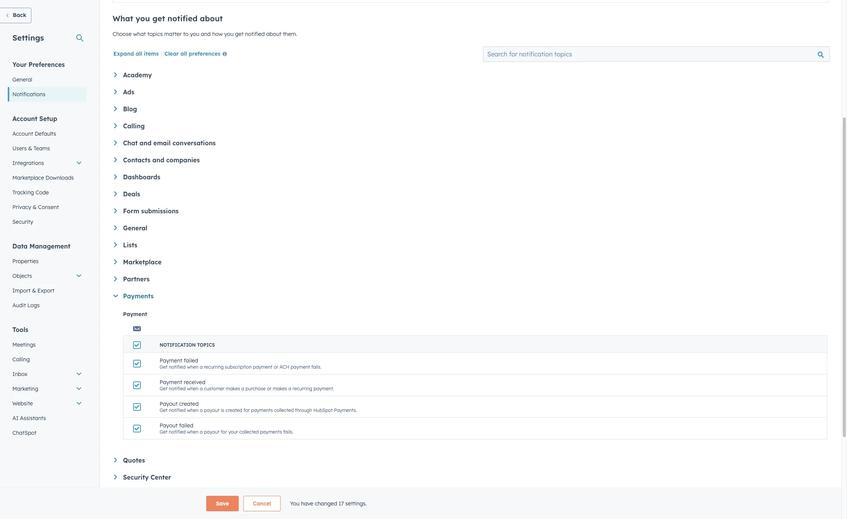 Task type: vqa. For each thing, say whether or not it's contained in the screenshot.
No fancy data work
no



Task type: locate. For each thing, give the bounding box(es) containing it.
caret image
[[114, 89, 117, 94], [114, 106, 117, 111], [114, 123, 117, 128], [114, 141, 117, 145], [114, 158, 117, 163], [114, 175, 117, 180], [114, 226, 117, 231], [114, 243, 117, 248], [114, 260, 117, 265], [114, 277, 117, 282], [113, 295, 118, 298], [114, 458, 117, 463], [114, 475, 117, 480]]

a up received
[[200, 365, 203, 370]]

1 horizontal spatial or
[[274, 365, 278, 370]]

1 vertical spatial account
[[12, 130, 33, 137]]

2 all from the left
[[181, 50, 187, 57]]

1 vertical spatial payout
[[204, 430, 220, 436]]

0 horizontal spatial makes
[[226, 386, 240, 392]]

& for teams
[[28, 145, 32, 152]]

0 horizontal spatial fails.
[[283, 430, 293, 436]]

1 horizontal spatial general
[[123, 225, 147, 232]]

a inside payment failed get notified when a recurring subscription payment or ach payment fails.
[[200, 365, 203, 370]]

failed for payment failed
[[184, 358, 198, 365]]

caret image
[[114, 72, 117, 77], [114, 192, 117, 197], [114, 209, 117, 214]]

0 horizontal spatial general
[[12, 76, 32, 83]]

meetings
[[12, 342, 36, 349]]

0 vertical spatial for
[[244, 408, 250, 414]]

how
[[212, 31, 223, 38]]

1 vertical spatial get
[[235, 31, 244, 38]]

payout for payout created
[[160, 401, 178, 408]]

0 vertical spatial general
[[12, 76, 32, 83]]

1 horizontal spatial fails.
[[311, 365, 322, 370]]

caret image inside the partners dropdown button
[[114, 277, 117, 282]]

and down email
[[152, 156, 164, 164]]

0 vertical spatial fails.
[[311, 365, 322, 370]]

payment failed get notified when a recurring subscription payment or ach payment fails.
[[160, 358, 322, 370]]

conversations
[[173, 139, 216, 147]]

security center
[[123, 474, 171, 482]]

tools element
[[8, 326, 87, 441]]

website
[[12, 401, 33, 408]]

downloads
[[46, 175, 74, 182]]

deals
[[123, 190, 140, 198]]

1 vertical spatial marketplace
[[123, 259, 162, 266]]

recurring left payment.
[[293, 386, 312, 392]]

when for payment received
[[187, 386, 199, 392]]

1 vertical spatial and
[[140, 139, 152, 147]]

1 vertical spatial calling
[[12, 357, 30, 364]]

or right purchase
[[267, 386, 272, 392]]

3 get from the top
[[160, 408, 168, 414]]

0 vertical spatial payments
[[251, 408, 273, 414]]

0 vertical spatial payment
[[123, 311, 147, 318]]

2 vertical spatial &
[[32, 288, 36, 295]]

you right the 'to'
[[190, 31, 199, 38]]

1 vertical spatial fails.
[[283, 430, 293, 436]]

1 makes from the left
[[226, 386, 240, 392]]

collected
[[274, 408, 294, 414], [239, 430, 259, 436]]

marketplace down integrations
[[12, 175, 44, 182]]

makes
[[226, 386, 240, 392], [273, 386, 287, 392]]

failed inside payment failed get notified when a recurring subscription payment or ach payment fails.
[[184, 358, 198, 365]]

3 when from the top
[[187, 408, 199, 414]]

2 vertical spatial caret image
[[114, 209, 117, 214]]

marketplace
[[12, 175, 44, 182], [123, 259, 162, 266]]

1 vertical spatial about
[[266, 31, 282, 38]]

0 horizontal spatial security
[[12, 219, 33, 226]]

1 horizontal spatial get
[[235, 31, 244, 38]]

back
[[13, 12, 26, 19]]

a for payout failed
[[200, 430, 203, 436]]

caret image inside "academy" dropdown button
[[114, 72, 117, 77]]

hubspot
[[314, 408, 333, 414]]

2 payout from the top
[[204, 430, 220, 436]]

created down received
[[179, 401, 199, 408]]

when for payout failed
[[187, 430, 199, 436]]

payment left ach
[[253, 365, 273, 370]]

payment inside payment failed get notified when a recurring subscription payment or ach payment fails.
[[160, 358, 182, 365]]

2 when from the top
[[187, 386, 199, 392]]

payments inside payout failed get notified when a payout for your collected payments fails.
[[260, 430, 282, 436]]

2 vertical spatial and
[[152, 156, 164, 164]]

all inside button
[[181, 50, 187, 57]]

notified inside payout failed get notified when a payout for your collected payments fails.
[[169, 430, 186, 436]]

topics right notification
[[197, 343, 215, 348]]

caret image left academy
[[114, 72, 117, 77]]

caret image inside form submissions dropdown button
[[114, 209, 117, 214]]

calling up chat
[[123, 122, 145, 130]]

1 vertical spatial &
[[33, 204, 37, 211]]

1 get from the top
[[160, 365, 168, 370]]

notified inside payment failed get notified when a recurring subscription payment or ach payment fails.
[[169, 365, 186, 370]]

0 vertical spatial or
[[274, 365, 278, 370]]

calling inside tools "element"
[[12, 357, 30, 364]]

1 horizontal spatial payment
[[291, 365, 310, 370]]

account setup
[[12, 115, 57, 123]]

when inside payout failed get notified when a payout for your collected payments fails.
[[187, 430, 199, 436]]

account up account defaults
[[12, 115, 37, 123]]

0 vertical spatial collected
[[274, 408, 294, 414]]

1 payout from the top
[[160, 401, 178, 408]]

0 horizontal spatial topics
[[147, 31, 163, 38]]

caret image left the form at the top left of the page
[[114, 209, 117, 214]]

1 when from the top
[[187, 365, 199, 370]]

marketplace for marketplace
[[123, 259, 162, 266]]

& inside data management element
[[32, 288, 36, 295]]

settings.
[[346, 501, 367, 508]]

payment for payment
[[123, 311, 147, 318]]

save button
[[206, 497, 239, 512]]

4 get from the top
[[160, 430, 168, 436]]

1 vertical spatial for
[[221, 430, 227, 436]]

payout inside payout failed get notified when a payout for your collected payments fails.
[[160, 423, 178, 430]]

collected right "your"
[[239, 430, 259, 436]]

notified for payment failed get notified when a recurring subscription payment or ach payment fails.
[[169, 365, 186, 370]]

recurring up "customer"
[[204, 365, 224, 370]]

properties
[[12, 258, 39, 265]]

consent
[[38, 204, 59, 211]]

caret image inside lists dropdown button
[[114, 243, 117, 248]]

a left purchase
[[241, 386, 244, 392]]

1 horizontal spatial makes
[[273, 386, 287, 392]]

1 vertical spatial payout
[[160, 423, 178, 430]]

payment down payments
[[123, 311, 147, 318]]

payout left is
[[204, 408, 220, 414]]

audit logs link
[[8, 298, 87, 313]]

payment for payment failed get notified when a recurring subscription payment or ach payment fails.
[[160, 358, 182, 365]]

what
[[133, 31, 146, 38]]

you up what
[[136, 14, 150, 23]]

submissions
[[141, 208, 179, 215]]

notifications link
[[8, 87, 87, 102]]

or left ach
[[274, 365, 278, 370]]

caret image for security center
[[114, 475, 117, 480]]

makes down ach
[[273, 386, 287, 392]]

you right how
[[224, 31, 234, 38]]

a for payment received
[[200, 386, 203, 392]]

1 payout from the top
[[204, 408, 220, 414]]

payout left "your"
[[204, 430, 220, 436]]

users & teams
[[12, 145, 50, 152]]

0 horizontal spatial marketplace
[[12, 175, 44, 182]]

get inside payment received get notified when a customer makes a purchase or makes a recurring payment.
[[160, 386, 168, 392]]

code
[[35, 189, 49, 196]]

2 payout from the top
[[160, 423, 178, 430]]

notifications
[[12, 91, 45, 98]]

expand all items button
[[113, 50, 159, 57]]

recurring inside payment failed get notified when a recurring subscription payment or ach payment fails.
[[204, 365, 224, 370]]

4 when from the top
[[187, 430, 199, 436]]

0 horizontal spatial calling
[[12, 357, 30, 364]]

1 account from the top
[[12, 115, 37, 123]]

0 vertical spatial recurring
[[204, 365, 224, 370]]

1 vertical spatial or
[[267, 386, 272, 392]]

payment down notification
[[160, 358, 182, 365]]

lists button
[[114, 242, 828, 249]]

data management element
[[8, 242, 87, 313]]

topics
[[147, 31, 163, 38], [197, 343, 215, 348]]

payments down the payout created get notified when a payout is created for payments collected through hubspot payments.
[[260, 430, 282, 436]]

0 horizontal spatial and
[[140, 139, 152, 147]]

2 get from the top
[[160, 386, 168, 392]]

about left them.
[[266, 31, 282, 38]]

a left "your"
[[200, 430, 203, 436]]

0 vertical spatial about
[[200, 14, 223, 23]]

payments down purchase
[[251, 408, 273, 414]]

objects
[[12, 273, 32, 280]]

caret image inside 'dashboards' dropdown button
[[114, 175, 117, 180]]

caret image for deals
[[114, 192, 117, 197]]

payment inside payment received get notified when a customer makes a purchase or makes a recurring payment.
[[160, 379, 182, 386]]

0 horizontal spatial about
[[200, 14, 223, 23]]

0 horizontal spatial get
[[152, 14, 165, 23]]

0 horizontal spatial collected
[[239, 430, 259, 436]]

caret image inside the quotes dropdown button
[[114, 458, 117, 463]]

import & export
[[12, 288, 54, 295]]

data
[[12, 243, 28, 250]]

or inside payment received get notified when a customer makes a purchase or makes a recurring payment.
[[267, 386, 272, 392]]

your preferences
[[12, 61, 65, 69]]

payments
[[251, 408, 273, 414], [260, 430, 282, 436]]

payout inside the payout created get notified when a payout is created for payments collected through hubspot payments.
[[160, 401, 178, 408]]

settings
[[12, 33, 44, 43]]

notified for payment received get notified when a customer makes a purchase or makes a recurring payment.
[[169, 386, 186, 392]]

0 vertical spatial &
[[28, 145, 32, 152]]

for left "your"
[[221, 430, 227, 436]]

calling up the inbox
[[12, 357, 30, 364]]

preferences
[[29, 61, 65, 69]]

caret image inside calling dropdown button
[[114, 123, 117, 128]]

get inside the payout created get notified when a payout is created for payments collected through hubspot payments.
[[160, 408, 168, 414]]

all left items
[[136, 50, 142, 57]]

1 vertical spatial collected
[[239, 430, 259, 436]]

security down quotes
[[123, 474, 149, 482]]

fails.
[[311, 365, 322, 370], [283, 430, 293, 436]]

1 vertical spatial general
[[123, 225, 147, 232]]

caret image inside marketplace dropdown button
[[114, 260, 117, 265]]

customer
[[204, 386, 225, 392]]

1 vertical spatial security
[[123, 474, 149, 482]]

1 horizontal spatial topics
[[197, 343, 215, 348]]

&
[[28, 145, 32, 152], [33, 204, 37, 211], [32, 288, 36, 295]]

1 horizontal spatial and
[[152, 156, 164, 164]]

0 vertical spatial calling
[[123, 122, 145, 130]]

& right users
[[28, 145, 32, 152]]

payments button
[[113, 293, 828, 300]]

get inside payout failed get notified when a payout for your collected payments fails.
[[160, 430, 168, 436]]

integrations button
[[8, 156, 87, 171]]

1 caret image from the top
[[114, 72, 117, 77]]

payout inside the payout created get notified when a payout is created for payments collected through hubspot payments.
[[204, 408, 220, 414]]

1 all from the left
[[136, 50, 142, 57]]

0 vertical spatial failed
[[184, 358, 198, 365]]

caret image inside payments dropdown button
[[113, 295, 118, 298]]

what you get notified about
[[113, 14, 223, 23]]

notified inside the payout created get notified when a payout is created for payments collected through hubspot payments.
[[169, 408, 186, 414]]

marketplace downloads link
[[8, 171, 87, 185]]

get
[[160, 365, 168, 370], [160, 386, 168, 392], [160, 408, 168, 414], [160, 430, 168, 436]]

1 horizontal spatial created
[[226, 408, 242, 414]]

a left is
[[200, 408, 203, 414]]

0 vertical spatial account
[[12, 115, 37, 123]]

security inside account setup element
[[12, 219, 33, 226]]

payments inside the payout created get notified when a payout is created for payments collected through hubspot payments.
[[251, 408, 273, 414]]

expand
[[113, 50, 134, 57]]

lists
[[123, 242, 137, 249]]

a left "customer"
[[200, 386, 203, 392]]

get right how
[[235, 31, 244, 38]]

caret image inside blog dropdown button
[[114, 106, 117, 111]]

a for payout created
[[200, 408, 203, 414]]

account for account defaults
[[12, 130, 33, 137]]

when inside payment failed get notified when a recurring subscription payment or ach payment fails.
[[187, 365, 199, 370]]

1 vertical spatial recurring
[[293, 386, 312, 392]]

for
[[244, 408, 250, 414], [221, 430, 227, 436]]

caret image inside deals dropdown button
[[114, 192, 117, 197]]

0 vertical spatial marketplace
[[12, 175, 44, 182]]

1 vertical spatial payments
[[260, 430, 282, 436]]

when inside the payout created get notified when a payout is created for payments collected through hubspot payments.
[[187, 408, 199, 414]]

audit logs
[[12, 302, 40, 309]]

0 vertical spatial payout
[[204, 408, 220, 414]]

1 horizontal spatial marketplace
[[123, 259, 162, 266]]

caret image inside security center dropdown button
[[114, 475, 117, 480]]

tracking code
[[12, 189, 49, 196]]

3 caret image from the top
[[114, 209, 117, 214]]

caret image for marketplace
[[114, 260, 117, 265]]

and left how
[[201, 31, 211, 38]]

when inside payment received get notified when a customer makes a purchase or makes a recurring payment.
[[187, 386, 199, 392]]

Search for notification topics search field
[[483, 46, 830, 62]]

account up users
[[12, 130, 33, 137]]

for down purchase
[[244, 408, 250, 414]]

security for security
[[12, 219, 33, 226]]

payment
[[123, 311, 147, 318], [160, 358, 182, 365], [160, 379, 182, 386]]

general down the form at the top left of the page
[[123, 225, 147, 232]]

collected inside payout failed get notified when a payout for your collected payments fails.
[[239, 430, 259, 436]]

get up matter
[[152, 14, 165, 23]]

payout
[[160, 401, 178, 408], [160, 423, 178, 430]]

caret image inside the chat and email conversations dropdown button
[[114, 141, 117, 145]]

0 horizontal spatial for
[[221, 430, 227, 436]]

1 vertical spatial caret image
[[114, 192, 117, 197]]

failed
[[184, 358, 198, 365], [179, 423, 193, 430]]

payments.
[[334, 408, 357, 414]]

all for clear
[[181, 50, 187, 57]]

makes right "customer"
[[226, 386, 240, 392]]

account inside account defaults link
[[12, 130, 33, 137]]

0 horizontal spatial created
[[179, 401, 199, 408]]

for inside the payout created get notified when a payout is created for payments collected through hubspot payments.
[[244, 408, 250, 414]]

your preferences element
[[8, 60, 87, 102]]

a inside the payout created get notified when a payout is created for payments collected through hubspot payments.
[[200, 408, 203, 414]]

payout inside payout failed get notified when a payout for your collected payments fails.
[[204, 430, 220, 436]]

notified inside payment received get notified when a customer makes a purchase or makes a recurring payment.
[[169, 386, 186, 392]]

1 horizontal spatial security
[[123, 474, 149, 482]]

get inside payment failed get notified when a recurring subscription payment or ach payment fails.
[[160, 365, 168, 370]]

a for payment failed
[[200, 365, 203, 370]]

0 vertical spatial and
[[201, 31, 211, 38]]

0 vertical spatial caret image
[[114, 72, 117, 77]]

payment left received
[[160, 379, 182, 386]]

when
[[187, 365, 199, 370], [187, 386, 199, 392], [187, 408, 199, 414], [187, 430, 199, 436]]

2 caret image from the top
[[114, 192, 117, 197]]

0 vertical spatial security
[[12, 219, 33, 226]]

or
[[274, 365, 278, 370], [267, 386, 272, 392]]

fails. inside payout failed get notified when a payout for your collected payments fails.
[[283, 430, 293, 436]]

created right is
[[226, 408, 242, 414]]

and right chat
[[140, 139, 152, 147]]

topics right what
[[147, 31, 163, 38]]

and
[[201, 31, 211, 38], [140, 139, 152, 147], [152, 156, 164, 164]]

17
[[339, 501, 344, 508]]

failed inside payout failed get notified when a payout for your collected payments fails.
[[179, 423, 193, 430]]

1 vertical spatial payment
[[160, 358, 182, 365]]

payment right ach
[[291, 365, 310, 370]]

about up how
[[200, 14, 223, 23]]

about
[[200, 14, 223, 23], [266, 31, 282, 38]]

1 horizontal spatial for
[[244, 408, 250, 414]]

collected inside the payout created get notified when a payout is created for payments collected through hubspot payments.
[[274, 408, 294, 414]]

marketplace up partners
[[123, 259, 162, 266]]

failed for payout failed
[[179, 423, 193, 430]]

0 vertical spatial payout
[[160, 401, 178, 408]]

caret image for academy
[[114, 72, 117, 77]]

0 horizontal spatial or
[[267, 386, 272, 392]]

collected left through
[[274, 408, 294, 414]]

website button
[[8, 397, 87, 412]]

caret image for payments
[[113, 295, 118, 298]]

created
[[179, 401, 199, 408], [226, 408, 242, 414]]

1 horizontal spatial recurring
[[293, 386, 312, 392]]

what
[[113, 14, 133, 23]]

ai
[[12, 415, 18, 422]]

your
[[228, 430, 238, 436]]

& right privacy
[[33, 204, 37, 211]]

marketplace for marketplace downloads
[[12, 175, 44, 182]]

account for account setup
[[12, 115, 37, 123]]

all right clear
[[181, 50, 187, 57]]

2 vertical spatial payment
[[160, 379, 182, 386]]

2 account from the top
[[12, 130, 33, 137]]

dashboards button
[[114, 173, 828, 181]]

and for chat and email conversations
[[140, 139, 152, 147]]

notified
[[168, 14, 198, 23], [245, 31, 265, 38], [169, 365, 186, 370], [169, 386, 186, 392], [169, 408, 186, 414], [169, 430, 186, 436]]

caret image inside ads dropdown button
[[114, 89, 117, 94]]

security down privacy
[[12, 219, 33, 226]]

caret image inside general dropdown button
[[114, 226, 117, 231]]

0 horizontal spatial recurring
[[204, 365, 224, 370]]

& left the export
[[32, 288, 36, 295]]

general inside general "link"
[[12, 76, 32, 83]]

1 vertical spatial failed
[[179, 423, 193, 430]]

choose
[[113, 31, 132, 38]]

teams
[[34, 145, 50, 152]]

get for payment received
[[160, 386, 168, 392]]

caret image for quotes
[[114, 458, 117, 463]]

1 horizontal spatial all
[[181, 50, 187, 57]]

payment
[[253, 365, 273, 370], [291, 365, 310, 370]]

caret image inside the contacts and companies dropdown button
[[114, 158, 117, 163]]

general down your at the top left
[[12, 76, 32, 83]]

1 payment from the left
[[253, 365, 273, 370]]

marketplace inside account setup element
[[12, 175, 44, 182]]

1 horizontal spatial collected
[[274, 408, 294, 414]]

chat
[[123, 139, 138, 147]]

caret image left deals
[[114, 192, 117, 197]]

payout for failed
[[204, 430, 220, 436]]

0 horizontal spatial all
[[136, 50, 142, 57]]

users
[[12, 145, 27, 152]]

a inside payout failed get notified when a payout for your collected payments fails.
[[200, 430, 203, 436]]

0 horizontal spatial payment
[[253, 365, 273, 370]]

a
[[200, 365, 203, 370], [200, 386, 203, 392], [241, 386, 244, 392], [289, 386, 291, 392], [200, 408, 203, 414], [200, 430, 203, 436]]

tracking code link
[[8, 185, 87, 200]]



Task type: describe. For each thing, give the bounding box(es) containing it.
account defaults
[[12, 130, 56, 137]]

or inside payment failed get notified when a recurring subscription payment or ach payment fails.
[[274, 365, 278, 370]]

caret image for contacts and companies
[[114, 158, 117, 163]]

received
[[184, 379, 205, 386]]

cancel button
[[243, 497, 281, 512]]

when for payout created
[[187, 408, 199, 414]]

is
[[221, 408, 224, 414]]

center
[[151, 474, 171, 482]]

ai assistants link
[[8, 412, 87, 426]]

objects button
[[8, 269, 87, 284]]

import
[[12, 288, 31, 295]]

tools
[[12, 326, 28, 334]]

tracking
[[12, 189, 34, 196]]

audit
[[12, 302, 26, 309]]

meetings link
[[8, 338, 87, 353]]

caret image for form submissions
[[114, 209, 117, 214]]

notified for what you get notified about
[[168, 14, 198, 23]]

when for payment failed
[[187, 365, 199, 370]]

export
[[37, 288, 54, 295]]

payment for payment received get notified when a customer makes a purchase or makes a recurring payment.
[[160, 379, 182, 386]]

1 horizontal spatial about
[[266, 31, 282, 38]]

caret image for lists
[[114, 243, 117, 248]]

you have changed 17 settings.
[[290, 501, 367, 508]]

1 horizontal spatial you
[[190, 31, 199, 38]]

email
[[153, 139, 171, 147]]

setup
[[39, 115, 57, 123]]

0 horizontal spatial you
[[136, 14, 150, 23]]

your
[[12, 61, 27, 69]]

cancel
[[253, 501, 271, 508]]

changed
[[315, 501, 337, 508]]

general link
[[8, 72, 87, 87]]

notified for payout created get notified when a payout is created for payments collected through hubspot payments.
[[169, 408, 186, 414]]

2 horizontal spatial you
[[224, 31, 234, 38]]

caret image for general
[[114, 226, 117, 231]]

deals button
[[114, 190, 828, 198]]

chatspot
[[12, 430, 37, 437]]

defaults
[[35, 130, 56, 137]]

get for payout created
[[160, 408, 168, 414]]

contacts and companies
[[123, 156, 200, 164]]

integrations
[[12, 160, 44, 167]]

academy button
[[114, 71, 828, 79]]

matter
[[164, 31, 182, 38]]

quotes button
[[114, 457, 828, 465]]

2 makes from the left
[[273, 386, 287, 392]]

blog button
[[114, 105, 828, 113]]

inbox button
[[8, 367, 87, 382]]

caret image for partners
[[114, 277, 117, 282]]

payments for failed
[[260, 430, 282, 436]]

users & teams link
[[8, 141, 87, 156]]

caret image for blog
[[114, 106, 117, 111]]

0 vertical spatial get
[[152, 14, 165, 23]]

caret image for dashboards
[[114, 175, 117, 180]]

ads
[[123, 88, 134, 96]]

ai assistants
[[12, 415, 46, 422]]

payout failed get notified when a payout for your collected payments fails.
[[160, 423, 293, 436]]

save
[[216, 501, 229, 508]]

marketing
[[12, 386, 38, 393]]

inbox
[[12, 371, 27, 378]]

payout for payout failed
[[160, 423, 178, 430]]

1 horizontal spatial calling
[[123, 122, 145, 130]]

payments for created
[[251, 408, 273, 414]]

back link
[[0, 8, 31, 23]]

you
[[290, 501, 300, 508]]

get for payment failed
[[160, 365, 168, 370]]

caret image for chat and email conversations
[[114, 141, 117, 145]]

have
[[301, 501, 313, 508]]

purchase
[[246, 386, 266, 392]]

them.
[[283, 31, 297, 38]]

a down ach
[[289, 386, 291, 392]]

get for payout failed
[[160, 430, 168, 436]]

and for contacts and companies
[[152, 156, 164, 164]]

dashboards
[[123, 173, 160, 181]]

logs
[[27, 302, 40, 309]]

0 vertical spatial topics
[[147, 31, 163, 38]]

quotes
[[123, 457, 145, 465]]

account setup element
[[8, 115, 87, 230]]

marketing button
[[8, 382, 87, 397]]

partners button
[[114, 276, 828, 283]]

import & export link
[[8, 284, 87, 298]]

companies
[[166, 156, 200, 164]]

academy
[[123, 71, 152, 79]]

security for security center
[[123, 474, 149, 482]]

clear all preferences button
[[165, 50, 230, 59]]

all for expand
[[136, 50, 142, 57]]

1 vertical spatial topics
[[197, 343, 215, 348]]

expand all items
[[113, 50, 159, 57]]

caret image for calling
[[114, 123, 117, 128]]

form submissions
[[123, 208, 179, 215]]

general button
[[114, 225, 828, 232]]

fails. inside payment failed get notified when a recurring subscription payment or ach payment fails.
[[311, 365, 322, 370]]

data management
[[12, 243, 70, 250]]

to
[[183, 31, 189, 38]]

chatspot link
[[8, 426, 87, 441]]

ach
[[280, 365, 289, 370]]

caret image for ads
[[114, 89, 117, 94]]

notified for payout failed get notified when a payout for your collected payments fails.
[[169, 430, 186, 436]]

& for export
[[32, 288, 36, 295]]

subscription
[[225, 365, 252, 370]]

2 horizontal spatial and
[[201, 31, 211, 38]]

for inside payout failed get notified when a payout for your collected payments fails.
[[221, 430, 227, 436]]

properties link
[[8, 254, 87, 269]]

privacy & consent link
[[8, 200, 87, 215]]

payout for created
[[204, 408, 220, 414]]

payout created get notified when a payout is created for payments collected through hubspot payments.
[[160, 401, 357, 414]]

& for consent
[[33, 204, 37, 211]]

marketplace downloads
[[12, 175, 74, 182]]

form
[[123, 208, 139, 215]]

assistants
[[20, 415, 46, 422]]

privacy & consent
[[12, 204, 59, 211]]

choose what topics matter to you and how you get notified about them.
[[113, 31, 297, 38]]

clear all preferences
[[165, 50, 221, 57]]

2 payment from the left
[[291, 365, 310, 370]]

chat and email conversations
[[123, 139, 216, 147]]

recurring inside payment received get notified when a customer makes a purchase or makes a recurring payment.
[[293, 386, 312, 392]]

form submissions button
[[114, 208, 828, 215]]

privacy
[[12, 204, 31, 211]]

calling button
[[114, 122, 828, 130]]

payment.
[[314, 386, 334, 392]]



